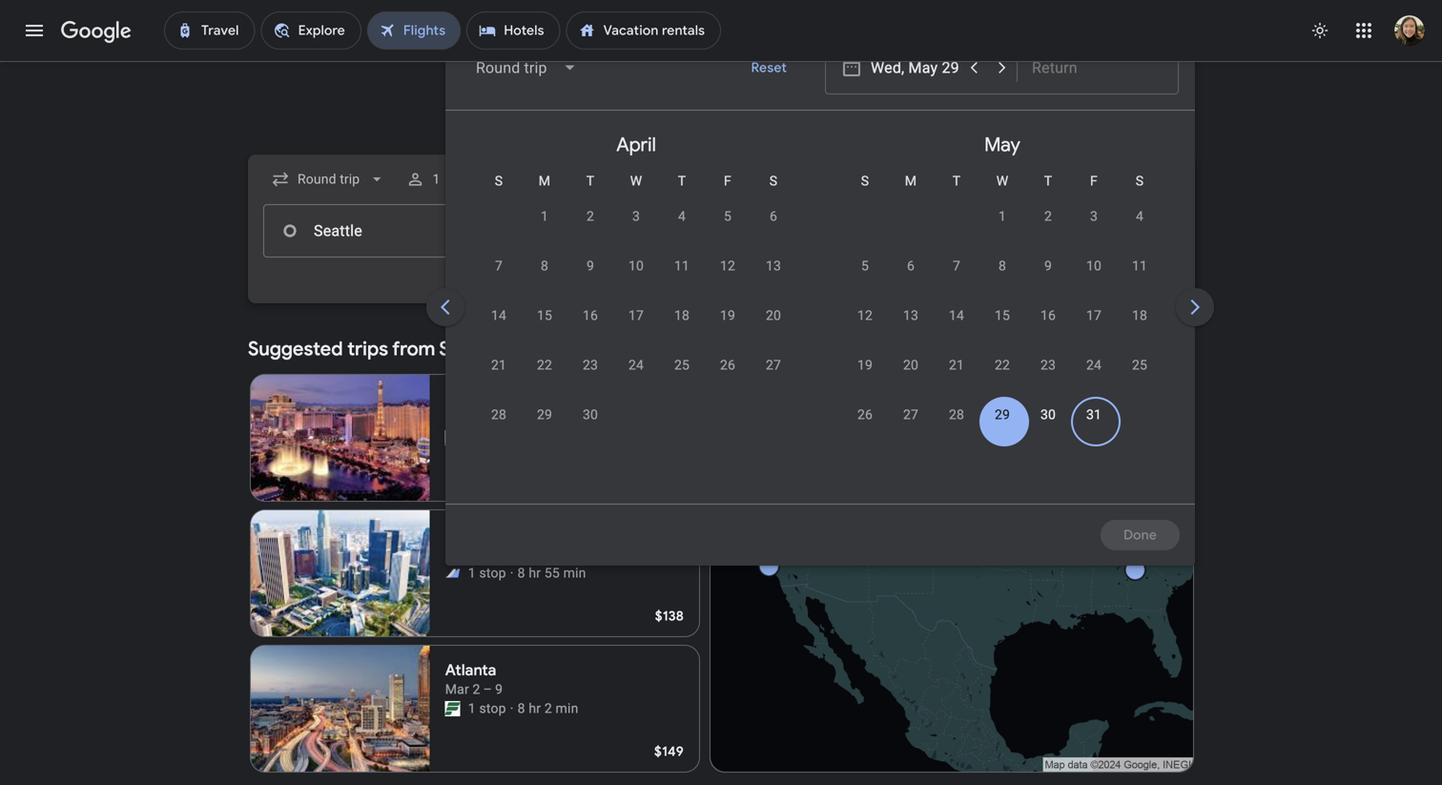 Task type: vqa. For each thing, say whether or not it's contained in the screenshot.
the left 8 "BUTTON"
yes



Task type: locate. For each thing, give the bounding box(es) containing it.
1 vertical spatial min
[[556, 701, 579, 717]]

0 horizontal spatial 6 button
[[751, 207, 797, 253]]

2 s from the left
[[770, 173, 778, 189]]

8 for wed, may 8 element
[[999, 258, 1007, 274]]

14 button up tue, may 21 element
[[934, 306, 980, 352]]

2 button up tue, apr 9 element
[[568, 207, 613, 253]]

1 vertical spatial explore
[[1043, 341, 1090, 358]]

row containing 5
[[842, 248, 1163, 302]]

1 25 button from the left
[[659, 356, 705, 402]]

1 inside the april row group
[[541, 208, 549, 224]]

1 horizontal spatial 4 button
[[1117, 207, 1163, 253]]

1 button for may
[[980, 207, 1026, 253]]

1 horizontal spatial 22 button
[[980, 356, 1026, 402]]

8 for 8 hr 55 min
[[518, 565, 525, 581]]

2 16 from the left
[[1041, 308, 1056, 323]]

from
[[392, 337, 435, 361]]

18 inside the april row group
[[674, 308, 690, 323]]

11
[[674, 258, 690, 274], [1132, 258, 1148, 274]]

1 button
[[522, 207, 568, 253], [980, 207, 1026, 253]]

26 button right thu, apr 25 element
[[705, 356, 751, 402]]

25 button right the wed, apr 24 element
[[659, 356, 705, 402]]

1 vertical spatial feb
[[445, 546, 468, 562]]

$149
[[655, 743, 684, 760]]

w inside the april row group
[[630, 173, 642, 189]]

4 button
[[659, 207, 705, 253], [1117, 207, 1163, 253]]

1 button
[[398, 156, 475, 202]]

0 horizontal spatial 24 button
[[613, 356, 659, 402]]

row up wed, apr 17 element
[[476, 248, 797, 302]]

1 24 button from the left
[[613, 356, 659, 402]]

2 9 button from the left
[[1026, 257, 1071, 302]]

23 for thu, may 23 'element'
[[1041, 357, 1056, 373]]

10 button up wed, apr 17 element
[[613, 257, 659, 302]]

11 right "fri, may 10" element
[[1132, 258, 1148, 274]]

thu, apr 11 element
[[674, 257, 690, 276]]

w
[[630, 173, 642, 189], [997, 173, 1009, 189]]

1 horizontal spatial 9 button
[[1026, 257, 1071, 302]]

0 horizontal spatial 10
[[629, 258, 644, 274]]

s up sat, apr 6 element
[[770, 173, 778, 189]]

28 button inside may row group
[[934, 405, 980, 451]]

1 23 button from the left
[[568, 356, 613, 402]]

0 horizontal spatial 3 button
[[613, 207, 659, 253]]

16 for the thu, may 16 element
[[1041, 308, 1056, 323]]

6 inside may row group
[[907, 258, 915, 274]]

1 28 from the left
[[491, 407, 507, 423]]

11 for sat, may 11 element
[[1132, 258, 1148, 274]]

1 vertical spatial 27
[[903, 407, 919, 423]]

0 horizontal spatial 23 button
[[568, 356, 613, 402]]

23 right mon, apr 22 element
[[583, 357, 598, 373]]

1 horizontal spatial 13 button
[[888, 306, 934, 352]]

10 for "fri, may 10" element
[[1087, 258, 1102, 274]]

mon, apr 1 element
[[541, 207, 549, 226]]

explore down the thu, may 16 element
[[1043, 341, 1090, 358]]

11 inside the april row group
[[674, 258, 690, 274]]

1 horizontal spatial m
[[905, 173, 917, 189]]

1 horizontal spatial 7
[[953, 258, 961, 274]]

25 inside the april row group
[[674, 357, 690, 373]]

0 vertical spatial 12
[[720, 258, 736, 274]]

hr
[[529, 565, 541, 581], [529, 701, 541, 717]]

feb inside las vegas feb 1 – 7
[[445, 411, 468, 426]]

21 inside the april row group
[[491, 357, 507, 373]]

28 button
[[476, 405, 522, 451], [934, 405, 980, 451]]

4 button up thu, apr 11 element
[[659, 207, 705, 253]]

18
[[674, 308, 690, 323], [1132, 308, 1148, 323]]

14 inside may row group
[[949, 308, 965, 323]]

0 horizontal spatial 25 button
[[659, 356, 705, 402]]

7 down departure text box
[[953, 258, 961, 274]]

0 vertical spatial 19
[[720, 308, 736, 323]]

0 horizontal spatial 26 button
[[705, 356, 751, 402]]

0 horizontal spatial 28 button
[[476, 405, 522, 451]]

23 inside may row group
[[1041, 357, 1056, 373]]

2 23 from the left
[[1041, 357, 1056, 373]]

2 7 from the left
[[953, 258, 961, 274]]

0 horizontal spatial 17
[[629, 308, 644, 323]]

15
[[537, 308, 552, 323], [995, 308, 1010, 323]]

wed, apr 10 element
[[629, 257, 644, 276]]

5 button
[[705, 207, 751, 253], [842, 257, 888, 302]]

3 s from the left
[[861, 173, 869, 189]]

12 up explore 'button'
[[720, 258, 736, 274]]

1 28 button from the left
[[476, 405, 522, 451]]

13
[[766, 258, 781, 274], [903, 308, 919, 323]]

0 vertical spatial 26
[[720, 357, 736, 373]]

1 horizontal spatial 30 button
[[1026, 405, 1071, 451]]

row up 'wed, apr 10' element
[[522, 191, 797, 253]]

29 button right sun, apr 28 element
[[522, 405, 568, 451]]

mon, may 20 element
[[903, 356, 919, 375]]

2 7 button from the left
[[934, 257, 980, 302]]

20 button
[[751, 306, 797, 352], [888, 356, 934, 402]]

8 button
[[522, 257, 568, 302], [980, 257, 1026, 302]]

wed, may 15 element
[[995, 306, 1010, 325]]

24 left thu, apr 25 element
[[629, 357, 644, 373]]

19 for "fri, apr 19" element
[[720, 308, 736, 323]]

23 button
[[568, 356, 613, 402], [1026, 356, 1071, 402]]

w for april
[[630, 173, 642, 189]]

2 hr from the top
[[529, 701, 541, 717]]

0 horizontal spatial 23
[[583, 357, 598, 373]]

w up wed, apr 3 element
[[630, 173, 642, 189]]

row down wed, apr 17 element
[[476, 347, 797, 402]]

0 horizontal spatial 7
[[495, 258, 503, 274]]

explore inside 'button'
[[711, 293, 758, 310]]

las
[[445, 390, 469, 409]]

1 horizontal spatial 20
[[903, 357, 919, 373]]

0 horizontal spatial 3
[[633, 208, 640, 224]]

0 horizontal spatial 14 button
[[476, 306, 522, 352]]

2 29 button from the left
[[980, 405, 1026, 451]]

grid inside flight search box
[[453, 118, 1443, 515]]

wed, apr 3 element
[[633, 207, 640, 226]]

27 inside may row group
[[903, 407, 919, 423]]

1 horizontal spatial 21 button
[[934, 356, 980, 402]]

1 horizontal spatial 20 button
[[888, 356, 934, 402]]

9 left "fri, may 10" element
[[1045, 258, 1052, 274]]

sat, apr 27 element
[[766, 356, 781, 375]]

2  image from the top
[[510, 699, 514, 718]]

1 m from the left
[[539, 173, 551, 189]]

1 horizontal spatial 10
[[1087, 258, 1102, 274]]

1 horizontal spatial 21
[[949, 357, 965, 373]]

19 inside the april row group
[[720, 308, 736, 323]]

row up the wed, may 15 element
[[842, 248, 1163, 302]]

stop
[[479, 565, 506, 581], [479, 701, 506, 717]]

2 23 button from the left
[[1026, 356, 1071, 402]]

None field
[[461, 45, 593, 91], [263, 162, 394, 197], [461, 45, 593, 91], [263, 162, 394, 197]]

25 button inside the april row group
[[659, 356, 705, 402]]

25 button right fri, may 24 element
[[1117, 356, 1163, 402]]

10 button up "fri, may 17" element
[[1071, 257, 1117, 302]]

1 stop down the feb 22 – 28
[[468, 565, 506, 581]]

17 inside may row group
[[1087, 308, 1102, 323]]

9 button up the thu, may 16 element
[[1026, 257, 1071, 302]]

1 22 from the left
[[537, 357, 552, 373]]

27 inside the april row group
[[766, 357, 781, 373]]

2 3 button from the left
[[1071, 207, 1117, 253]]

24
[[629, 357, 644, 373], [1087, 357, 1102, 373]]

las vegas feb 1 – 7
[[445, 390, 516, 426]]

0 horizontal spatial 7 button
[[476, 257, 522, 302]]

2 3 from the left
[[1090, 208, 1098, 224]]

8 button up the wed, may 15 element
[[980, 257, 1026, 302]]

29 button left thu, may 30 element on the right bottom of page
[[980, 405, 1026, 451]]

28 for sun, apr 28 element
[[491, 407, 507, 423]]

28 inside may row group
[[949, 407, 965, 423]]

24 left sat, may 25 element on the right top
[[1087, 357, 1102, 373]]

2 14 from the left
[[949, 308, 965, 323]]

15 right tue, may 14 element
[[995, 308, 1010, 323]]

6 button up sat, apr 13 element
[[751, 207, 797, 253]]

0 vertical spatial 27
[[766, 357, 781, 373]]

0 vertical spatial 20 button
[[751, 306, 797, 352]]

2 button for may
[[1026, 207, 1071, 253]]

19
[[720, 308, 736, 323], [858, 357, 873, 373]]

1 vertical spatial 20 button
[[888, 356, 934, 402]]

1 horizontal spatial 5
[[862, 258, 869, 274]]

0 horizontal spatial 15
[[537, 308, 552, 323]]

thu, apr 25 element
[[674, 356, 690, 375]]

16
[[583, 308, 598, 323], [1041, 308, 1056, 323]]

29 for wed, may 29, departure date. element
[[995, 407, 1010, 423]]

2 2 button from the left
[[1026, 207, 1071, 253]]

18 button
[[659, 306, 705, 352], [1117, 306, 1163, 352]]

0 horizontal spatial 5
[[724, 208, 732, 224]]

tue, apr 2 element
[[587, 207, 594, 226]]

fri, may 17 element
[[1087, 306, 1102, 325]]

11 button up the sat, may 18 "element"
[[1117, 257, 1163, 302]]

row up wed, may 22 element
[[842, 298, 1163, 352]]

19 inside may row group
[[858, 357, 873, 373]]

1 horizontal spatial 6 button
[[888, 257, 934, 302]]

4 inside may row group
[[1136, 208, 1144, 224]]

1 horizontal spatial 3
[[1090, 208, 1098, 224]]

0 vertical spatial min
[[563, 565, 586, 581]]

2 button up thu, may 9 element
[[1026, 207, 1071, 253]]

20 right "fri, apr 19" element
[[766, 308, 781, 323]]

28 right 'las'
[[491, 407, 507, 423]]

1 horizontal spatial 9
[[1045, 258, 1052, 274]]

0 horizontal spatial 20
[[766, 308, 781, 323]]

1
[[432, 171, 440, 187], [541, 208, 549, 224], [999, 208, 1007, 224], [468, 565, 476, 581], [468, 701, 476, 717]]

tue, apr 23 element
[[583, 356, 598, 375]]

1 16 from the left
[[583, 308, 598, 323]]

thu, may 9 element
[[1045, 257, 1052, 276]]

5 for sun, may 5 element
[[862, 258, 869, 274]]

0 vertical spatial 12 button
[[705, 257, 751, 302]]

18 left "fri, apr 19" element
[[674, 308, 690, 323]]

1 horizontal spatial 27
[[903, 407, 919, 423]]

sun, may 19 element
[[858, 356, 873, 375]]

mon, apr 22 element
[[537, 356, 552, 375]]

0 horizontal spatial 16 button
[[568, 306, 613, 352]]

1 s from the left
[[495, 173, 503, 189]]

19 button
[[705, 306, 751, 352], [842, 356, 888, 402]]

26 button
[[705, 356, 751, 402], [842, 405, 888, 451]]

27 left tue, may 28 element
[[903, 407, 919, 423]]

2 22 from the left
[[995, 357, 1010, 373]]

15 button
[[522, 306, 568, 352], [980, 306, 1026, 352]]

26 inside may row group
[[858, 407, 873, 423]]

15 button up mon, apr 22 element
[[522, 306, 568, 352]]

1 23 from the left
[[583, 357, 598, 373]]

f
[[724, 173, 732, 189], [1091, 173, 1098, 189]]

1 vertical spatial 1 stop
[[468, 701, 506, 717]]

1 25 from the left
[[674, 357, 690, 373]]

29 button
[[522, 405, 568, 451], [980, 405, 1026, 451]]

18 button up sat, may 25 element on the right top
[[1117, 306, 1163, 352]]

0 horizontal spatial 21
[[491, 357, 507, 373]]

2 f from the left
[[1091, 173, 1098, 189]]

0 vertical spatial 19 button
[[705, 306, 751, 352]]

m for may
[[905, 173, 917, 189]]

22 button up mon, apr 29 "element"
[[522, 356, 568, 402]]

row containing 26
[[842, 397, 1117, 451]]

7 inside may row group
[[953, 258, 961, 274]]

8 button up mon, apr 15 element
[[522, 257, 568, 302]]

1 stop
[[468, 565, 506, 581], [468, 701, 506, 717]]

16 button up the tue, apr 23 element
[[568, 306, 613, 352]]

9 button
[[568, 257, 613, 302], [1026, 257, 1071, 302]]

30 button right mon, apr 29 "element"
[[568, 405, 613, 451]]

2 18 button from the left
[[1117, 306, 1163, 352]]

1 3 button from the left
[[613, 207, 659, 253]]

1 7 from the left
[[495, 258, 503, 274]]

 image left 8 hr 2 min
[[510, 699, 514, 718]]

29 right sun, apr 28 element
[[537, 407, 552, 423]]

1 stop from the top
[[479, 565, 506, 581]]

6 button up mon, may 13 element
[[888, 257, 934, 302]]

21 up vegas
[[491, 357, 507, 373]]

24 button up 31
[[1071, 356, 1117, 402]]

4 right wed, apr 3 element
[[678, 208, 686, 224]]

mon, may 27 element
[[903, 405, 919, 425]]

0 vertical spatial 13
[[766, 258, 781, 274]]

Return text field
[[1032, 42, 1164, 94]]

feb
[[445, 411, 468, 426], [445, 546, 468, 562]]

23 inside the april row group
[[583, 357, 598, 373]]

8 inside may row group
[[999, 258, 1007, 274]]

feb down los
[[445, 546, 468, 562]]

20
[[766, 308, 781, 323], [903, 357, 919, 373]]

angeles
[[473, 525, 531, 545]]

1 24 from the left
[[629, 357, 644, 373]]

1 horizontal spatial 12
[[858, 308, 873, 323]]

0 vertical spatial feb
[[445, 411, 468, 426]]

1 horizontal spatial 14
[[949, 308, 965, 323]]

6 down departure text box
[[907, 258, 915, 274]]

27 right fri, apr 26 'element'
[[766, 357, 781, 373]]

1 14 from the left
[[491, 308, 507, 323]]

1 button up wed, may 8 element
[[980, 207, 1026, 253]]

1 horizontal spatial 29
[[995, 407, 1010, 423]]

16 left "fri, may 17" element
[[1041, 308, 1056, 323]]

0 horizontal spatial 2
[[545, 701, 552, 717]]

fri, may 31 element
[[1087, 405, 1102, 425]]

20 button up sat, apr 27 element
[[751, 306, 797, 352]]

0 horizontal spatial 17 button
[[613, 306, 659, 352]]

25
[[674, 357, 690, 373], [1132, 357, 1148, 373]]

19 right thu, apr 18 element
[[720, 308, 736, 323]]

t up departure text box
[[953, 173, 961, 189]]

1 1 button from the left
[[522, 207, 568, 253]]

13 button up sat, apr 20 element
[[751, 257, 797, 302]]

5 inside the april row group
[[724, 208, 732, 224]]

0 horizontal spatial 4 button
[[659, 207, 705, 253]]

30 button
[[568, 405, 613, 451], [1026, 405, 1071, 451]]

1 vertical spatial hr
[[529, 701, 541, 717]]

27 button left tue, may 28 element
[[888, 405, 934, 451]]

13 button
[[751, 257, 797, 302], [888, 306, 934, 352]]

2 inside the april row group
[[587, 208, 594, 224]]

1 30 from the left
[[583, 407, 598, 423]]

0 horizontal spatial 24
[[629, 357, 644, 373]]

t up thu, may 2 element
[[1044, 173, 1053, 189]]

s right 1 popup button
[[495, 173, 503, 189]]

7 left mon, apr 8 element
[[495, 258, 503, 274]]

2 horizontal spatial 2
[[1045, 208, 1052, 224]]

15 inside the april row group
[[537, 308, 552, 323]]

0 horizontal spatial 30 button
[[568, 405, 613, 451]]

1 stop for $138
[[468, 565, 506, 581]]

7 inside the april row group
[[495, 258, 503, 274]]

1 21 button from the left
[[476, 356, 522, 402]]

16 button
[[568, 306, 613, 352], [1026, 306, 1071, 352]]

30 inside the april row group
[[583, 407, 598, 423]]

frontier and spirit image
[[445, 566, 461, 581]]

2 16 button from the left
[[1026, 306, 1071, 352]]

fri, may 24 element
[[1087, 356, 1102, 375]]

sun, apr 21 element
[[491, 356, 507, 375]]

25 for sat, may 25 element on the right top
[[1132, 357, 1148, 373]]

15 inside may row group
[[995, 308, 1010, 323]]

18 up destinations
[[1132, 308, 1148, 323]]

30
[[583, 407, 598, 423], [1041, 407, 1056, 423]]

6 button
[[751, 207, 797, 253], [888, 257, 934, 302]]

1 w from the left
[[630, 173, 642, 189]]

2 25 button from the left
[[1117, 356, 1163, 402]]

2 inside the suggested trips from seattle 'region'
[[545, 701, 552, 717]]

w inside may row group
[[997, 173, 1009, 189]]

7 for tue, may 7 element
[[953, 258, 961, 274]]

18 button up thu, apr 25 element
[[659, 306, 705, 352]]

22 for mon, apr 22 element
[[537, 357, 552, 373]]

7 button up sun, apr 14 element in the left top of the page
[[476, 257, 522, 302]]

1 horizontal spatial 19
[[858, 357, 873, 373]]

29 inside may row group
[[995, 407, 1010, 423]]

f up fri, may 3 element
[[1091, 173, 1098, 189]]

2 9 from the left
[[1045, 258, 1052, 274]]

suggested trips from seattle
[[248, 337, 501, 361]]

explore down fri, apr 12 element
[[711, 293, 758, 310]]

1 horizontal spatial 28
[[949, 407, 965, 423]]

0 vertical spatial stop
[[479, 565, 506, 581]]

0 horizontal spatial 13
[[766, 258, 781, 274]]

2 10 button from the left
[[1071, 257, 1117, 302]]

22 button up wed, may 29, departure date. element
[[980, 356, 1026, 402]]

hr for $149
[[529, 701, 541, 717]]

m inside the april row group
[[539, 173, 551, 189]]

17 button up the wed, apr 24 element
[[613, 306, 659, 352]]

3 t from the left
[[953, 173, 961, 189]]

2 4 button from the left
[[1117, 207, 1163, 253]]

fri, apr 19 element
[[720, 306, 736, 325]]

8 inside the april row group
[[541, 258, 549, 274]]

1 f from the left
[[724, 173, 732, 189]]

0 vertical spatial 5
[[724, 208, 732, 224]]

2 28 button from the left
[[934, 405, 980, 451]]

1 vertical spatial  image
[[510, 699, 514, 718]]

24 inside the april row group
[[629, 357, 644, 373]]

1 29 from the left
[[537, 407, 552, 423]]

1 10 from the left
[[629, 258, 644, 274]]

28 button inside the april row group
[[476, 405, 522, 451]]

6 inside the april row group
[[770, 208, 778, 224]]

15 for mon, apr 15 element
[[537, 308, 552, 323]]

1 vertical spatial 5
[[862, 258, 869, 274]]

9 inside the april row group
[[587, 258, 594, 274]]

None text field
[[263, 204, 532, 258]]

22 for wed, may 22 element
[[995, 357, 1010, 373]]

12
[[720, 258, 736, 274], [858, 308, 873, 323]]

12 inside the april row group
[[720, 258, 736, 274]]

7
[[495, 258, 503, 274], [953, 258, 961, 274]]

2 21 from the left
[[949, 357, 965, 373]]

11 for thu, apr 11 element
[[674, 258, 690, 274]]

26 left mon, may 27 "element"
[[858, 407, 873, 423]]

55
[[545, 565, 560, 581]]

28 for tue, may 28 element
[[949, 407, 965, 423]]

0 vertical spatial 6 button
[[751, 207, 797, 253]]

row group
[[1186, 118, 1443, 496]]

1 15 from the left
[[537, 308, 552, 323]]

0 horizontal spatial 2 button
[[568, 207, 613, 253]]

wed, may 8 element
[[999, 257, 1007, 276]]

sat, may 18 element
[[1132, 306, 1148, 325]]

14 right mon, may 13 element
[[949, 308, 965, 323]]

17 inside the april row group
[[629, 308, 644, 323]]

may
[[985, 133, 1021, 157]]

18 for thu, apr 18 element
[[674, 308, 690, 323]]

10
[[629, 258, 644, 274], [1087, 258, 1102, 274]]

1 9 button from the left
[[568, 257, 613, 302]]

los
[[445, 525, 470, 545]]

20 for sat, apr 20 element
[[766, 308, 781, 323]]

0 horizontal spatial f
[[724, 173, 732, 189]]

tue, may 28 element
[[949, 405, 965, 425]]

1 horizontal spatial 29 button
[[980, 405, 1026, 451]]

2 m from the left
[[905, 173, 917, 189]]

1 10 button from the left
[[613, 257, 659, 302]]

3 button
[[613, 207, 659, 253], [1071, 207, 1117, 253]]

w up wed, may 1 element on the top of page
[[997, 173, 1009, 189]]

thu, may 16 element
[[1041, 306, 1056, 325]]

stop down 22 – 28
[[479, 565, 506, 581]]

15 for the wed, may 15 element
[[995, 308, 1010, 323]]

1 horizontal spatial 16 button
[[1026, 306, 1071, 352]]

1 feb from the top
[[445, 411, 468, 426]]

explore
[[711, 293, 758, 310], [1043, 341, 1090, 358]]

2 inside may row group
[[1045, 208, 1052, 224]]

22 left thu, may 23 'element'
[[995, 357, 1010, 373]]

s
[[495, 173, 503, 189], [770, 173, 778, 189], [861, 173, 869, 189], [1136, 173, 1144, 189]]

12 inside may row group
[[858, 308, 873, 323]]

2 30 from the left
[[1041, 407, 1056, 423]]

 image
[[510, 564, 514, 583], [510, 699, 514, 718]]

11 button up thu, apr 18 element
[[659, 257, 705, 302]]

20 inside may row group
[[903, 357, 919, 373]]

21 for tue, may 21 element
[[949, 357, 965, 373]]

21 button up tue, may 28 element
[[934, 356, 980, 402]]

t
[[586, 173, 595, 189], [678, 173, 686, 189], [953, 173, 961, 189], [1044, 173, 1053, 189]]

25 button
[[659, 356, 705, 402], [1117, 356, 1163, 402]]

17
[[629, 308, 644, 323], [1087, 308, 1102, 323]]

0 vertical spatial  image
[[510, 564, 514, 583]]

12 button
[[705, 257, 751, 302], [842, 306, 888, 352]]

21 for sun, apr 21 element
[[491, 357, 507, 373]]

22 inside may row group
[[995, 357, 1010, 373]]

22 inside the april row group
[[537, 357, 552, 373]]

23 for the tue, apr 23 element
[[583, 357, 598, 373]]

20 button up mon, may 27 "element"
[[888, 356, 934, 402]]

8
[[541, 258, 549, 274], [999, 258, 1007, 274], [518, 565, 525, 581], [518, 701, 525, 717]]

22 button
[[522, 356, 568, 402], [980, 356, 1026, 402]]

30 inside may row group
[[1041, 407, 1056, 423]]

4 s from the left
[[1136, 173, 1144, 189]]

10 button
[[613, 257, 659, 302], [1071, 257, 1117, 302]]

row containing 14
[[476, 298, 797, 352]]

22
[[537, 357, 552, 373], [995, 357, 1010, 373]]

14 inside the april row group
[[491, 308, 507, 323]]

vegas
[[472, 390, 516, 409]]

1 horizontal spatial 24
[[1087, 357, 1102, 373]]

explore inside button
[[1043, 341, 1090, 358]]

2 28 from the left
[[949, 407, 965, 423]]

13 inside may row group
[[903, 308, 919, 323]]

0 vertical spatial hr
[[529, 565, 541, 581]]

1 horizontal spatial 18 button
[[1117, 306, 1163, 352]]

previous image
[[423, 284, 468, 330]]

20 for "mon, may 20" element
[[903, 357, 919, 373]]

grid containing april
[[453, 118, 1443, 515]]

9 for tue, apr 9 element
[[587, 258, 594, 274]]

10 inside the april row group
[[629, 258, 644, 274]]

2 1 stop from the top
[[468, 701, 506, 717]]

1 3 from the left
[[633, 208, 640, 224]]

1 stop for $149
[[468, 701, 506, 717]]

11 right 'wed, apr 10' element
[[674, 258, 690, 274]]

10 inside may row group
[[1087, 258, 1102, 274]]

1 18 from the left
[[674, 308, 690, 323]]

2 w from the left
[[997, 173, 1009, 189]]

12 button up the sun, may 19 element
[[842, 306, 888, 352]]

2 for may
[[1045, 208, 1052, 224]]

11 button
[[659, 257, 705, 302], [1117, 257, 1163, 302]]

1 horizontal spatial 19 button
[[842, 356, 888, 402]]

2 4 from the left
[[1136, 208, 1144, 224]]

2 18 from the left
[[1132, 308, 1148, 323]]

1 18 button from the left
[[659, 306, 705, 352]]

7 button
[[476, 257, 522, 302], [934, 257, 980, 302]]

1 21 from the left
[[491, 357, 507, 373]]

f inside may row group
[[1091, 173, 1098, 189]]

mon, apr 15 element
[[537, 306, 552, 325]]

1 horizontal spatial 15 button
[[980, 306, 1026, 352]]

25 inside may row group
[[1132, 357, 1148, 373]]

thu, may 2 element
[[1045, 207, 1052, 226]]

16 inside may row group
[[1041, 308, 1056, 323]]

9 button up tue, apr 16 element
[[568, 257, 613, 302]]

9
[[587, 258, 594, 274], [1045, 258, 1052, 274]]

6
[[770, 208, 778, 224], [907, 258, 915, 274]]

149 US dollars text field
[[655, 743, 684, 760]]

4 right fri, may 3 element
[[1136, 208, 1144, 224]]

2 1 button from the left
[[980, 207, 1026, 253]]

4 button inside the april row group
[[659, 207, 705, 253]]

1 vertical spatial 27 button
[[888, 405, 934, 451]]

1 horizontal spatial 23 button
[[1026, 356, 1071, 402]]

29
[[537, 407, 552, 423], [995, 407, 1010, 423]]

18 for the sat, may 18 "element"
[[1132, 308, 1148, 323]]

 image for $149
[[510, 699, 514, 718]]

21 button
[[476, 356, 522, 402], [934, 356, 980, 402]]

1 1 stop from the top
[[468, 565, 506, 581]]

25 right the wed, apr 24 element
[[674, 357, 690, 373]]

26 button left mon, may 27 "element"
[[842, 405, 888, 451]]

5
[[724, 208, 732, 224], [862, 258, 869, 274]]

row
[[522, 191, 797, 253], [980, 191, 1163, 253], [476, 248, 797, 302], [842, 248, 1163, 302], [476, 298, 797, 352], [842, 298, 1163, 352], [476, 347, 797, 402], [842, 347, 1163, 402], [476, 397, 613, 451], [842, 397, 1117, 451]]

23 button up thu, may 30 element on the right bottom of page
[[1026, 356, 1071, 402]]

2
[[587, 208, 594, 224], [1045, 208, 1052, 224], [545, 701, 552, 717]]

grid
[[453, 118, 1443, 515]]

2 25 from the left
[[1132, 357, 1148, 373]]

24 inside may row group
[[1087, 357, 1102, 373]]

0 horizontal spatial 11 button
[[659, 257, 705, 302]]

1 vertical spatial 19
[[858, 357, 873, 373]]

2 11 from the left
[[1132, 258, 1148, 274]]

28 inside the april row group
[[491, 407, 507, 423]]

30 left 31
[[1041, 407, 1056, 423]]

2 24 from the left
[[1087, 357, 1102, 373]]

3 inside the april row group
[[633, 208, 640, 224]]

2 29 from the left
[[995, 407, 1010, 423]]

2 10 from the left
[[1087, 258, 1102, 274]]

10 down return text field
[[1087, 258, 1102, 274]]

2 15 from the left
[[995, 308, 1010, 323]]

sun, apr 14 element
[[491, 306, 507, 325]]

1 9 from the left
[[587, 258, 594, 274]]

26
[[720, 357, 736, 373], [858, 407, 873, 423]]

26 right thu, apr 25 element
[[720, 357, 736, 373]]

18 inside may row group
[[1132, 308, 1148, 323]]

1 horizontal spatial 7 button
[[934, 257, 980, 302]]

sun, may 26 element
[[858, 405, 873, 425]]

0 horizontal spatial 15 button
[[522, 306, 568, 352]]

25 right fri, may 24 element
[[1132, 357, 1148, 373]]

3 button up 'wed, apr 10' element
[[613, 207, 659, 253]]

3
[[633, 208, 640, 224], [1090, 208, 1098, 224]]

15 left tue, apr 16 element
[[537, 308, 552, 323]]

sat, may 11 element
[[1132, 257, 1148, 276]]

14
[[491, 308, 507, 323], [949, 308, 965, 323]]

row down tue, may 21 element
[[842, 397, 1117, 451]]

m
[[539, 173, 551, 189], [905, 173, 917, 189]]

0 vertical spatial 6
[[770, 208, 778, 224]]

3 right thu, may 2 element
[[1090, 208, 1098, 224]]

1 hr from the top
[[529, 565, 541, 581]]

f for may
[[1091, 173, 1098, 189]]

4 for april
[[678, 208, 686, 224]]

f inside the april row group
[[724, 173, 732, 189]]

16 inside the april row group
[[583, 308, 598, 323]]

29 left thu, may 30 element on the right bottom of page
[[995, 407, 1010, 423]]

1 vertical spatial 6 button
[[888, 257, 934, 302]]

5 button up sun, may 12 element
[[842, 257, 888, 302]]

wed, apr 17 element
[[629, 306, 644, 325]]

1  image from the top
[[510, 564, 514, 583]]

thu, may 30 element
[[1041, 405, 1056, 425]]

atlanta
[[445, 661, 497, 680]]

2 button
[[568, 207, 613, 253], [1026, 207, 1071, 253]]

4 inside the april row group
[[678, 208, 686, 224]]

9 inside may row group
[[1045, 258, 1052, 274]]

14 button up sun, apr 21 element
[[476, 306, 522, 352]]

28 button right mon, may 27 "element"
[[934, 405, 980, 451]]

fri, may 3 element
[[1090, 207, 1098, 226]]

frontier image
[[445, 430, 461, 446]]

27 button right fri, apr 26 'element'
[[751, 356, 797, 402]]

m inside row group
[[905, 173, 917, 189]]

3 left thu, apr 4 element
[[633, 208, 640, 224]]

min
[[563, 565, 586, 581], [556, 701, 579, 717]]

sun, apr 28 element
[[491, 405, 507, 425]]

2 stop from the top
[[479, 701, 506, 717]]

2 17 from the left
[[1087, 308, 1102, 323]]

0 vertical spatial explore
[[711, 293, 758, 310]]

3 inside may row group
[[1090, 208, 1098, 224]]

21
[[491, 357, 507, 373], [949, 357, 965, 373]]

explore destinations
[[1043, 341, 1172, 358]]

1 horizontal spatial 11
[[1132, 258, 1148, 274]]

0 horizontal spatial w
[[630, 173, 642, 189]]

20 inside the april row group
[[766, 308, 781, 323]]

5 inside may row group
[[862, 258, 869, 274]]

1 horizontal spatial 26 button
[[842, 405, 888, 451]]

21 inside may row group
[[949, 357, 965, 373]]

14 button
[[476, 306, 522, 352], [934, 306, 980, 352]]

26 inside the april row group
[[720, 357, 736, 373]]

27 for mon, may 27 "element"
[[903, 407, 919, 423]]

thu, may 23 element
[[1041, 356, 1056, 375]]

stop down 2 – 9 at the bottom
[[479, 701, 506, 717]]

1 8 button from the left
[[522, 257, 568, 302]]

13 inside the april row group
[[766, 258, 781, 274]]

0 horizontal spatial 14
[[491, 308, 507, 323]]

28
[[491, 407, 507, 423], [949, 407, 965, 423]]

1 – 7
[[471, 411, 501, 426]]

1 vertical spatial 26
[[858, 407, 873, 423]]

27
[[766, 357, 781, 373], [903, 407, 919, 423]]

23
[[583, 357, 598, 373], [1041, 357, 1056, 373]]

29 inside the april row group
[[537, 407, 552, 423]]

4 button for may
[[1117, 207, 1163, 253]]

19 button up fri, apr 26 'element'
[[705, 306, 751, 352]]

11 inside may row group
[[1132, 258, 1148, 274]]

1 horizontal spatial f
[[1091, 173, 1098, 189]]

0 horizontal spatial 8 button
[[522, 257, 568, 302]]

2 – 9
[[473, 682, 503, 697]]

t up the tue, apr 2 element
[[586, 173, 595, 189]]

tue, may 14 element
[[949, 306, 965, 325]]



Task type: describe. For each thing, give the bounding box(es) containing it.
min for $149
[[556, 701, 579, 717]]

27 for sat, apr 27 element
[[766, 357, 781, 373]]

4 for may
[[1136, 208, 1144, 224]]

13 for sat, apr 13 element
[[766, 258, 781, 274]]

row containing 7
[[476, 248, 797, 302]]

24 for the wed, apr 24 element
[[629, 357, 644, 373]]

3 for may
[[1090, 208, 1098, 224]]

thu, apr 4 element
[[678, 207, 686, 226]]

explore for explore destinations
[[1043, 341, 1090, 358]]

19 for the sun, may 19 element
[[858, 357, 873, 373]]

3 button for april
[[613, 207, 659, 253]]

14 for sun, apr 14 element in the left top of the page
[[491, 308, 507, 323]]

0 vertical spatial 5 button
[[705, 207, 751, 253]]

0 vertical spatial 26 button
[[705, 356, 751, 402]]

w for may
[[997, 173, 1009, 189]]

row up thu, may 9 element
[[980, 191, 1163, 253]]

tue, apr 16 element
[[583, 306, 598, 325]]

7 for the sun, apr 7 element
[[495, 258, 503, 274]]

17 for "fri, may 17" element
[[1087, 308, 1102, 323]]

4 button for april
[[659, 207, 705, 253]]

Departure text field
[[870, 205, 1002, 257]]

0 vertical spatial 13 button
[[751, 257, 797, 302]]

tue, may 21 element
[[949, 356, 965, 375]]

2 11 button from the left
[[1117, 257, 1163, 302]]

row containing 19
[[842, 347, 1163, 402]]

tue, apr 9 element
[[587, 257, 594, 276]]

next image
[[1173, 284, 1218, 330]]

2 feb from the top
[[445, 546, 468, 562]]

stop for $138
[[479, 565, 506, 581]]

min for $138
[[563, 565, 586, 581]]

thu, apr 18 element
[[674, 306, 690, 325]]

1 22 button from the left
[[522, 356, 568, 402]]

mon, may 13 element
[[903, 306, 919, 325]]

1 16 button from the left
[[568, 306, 613, 352]]

9 for thu, may 9 element
[[1045, 258, 1052, 274]]

$138
[[655, 608, 684, 625]]

suggested trips from seattle region
[[248, 326, 1195, 780]]

29 for mon, apr 29 "element"
[[537, 407, 552, 423]]

1 vertical spatial 13 button
[[888, 306, 934, 352]]

f for april
[[724, 173, 732, 189]]

sat, apr 13 element
[[766, 257, 781, 276]]

0 horizontal spatial 19 button
[[705, 306, 751, 352]]

sun, apr 7 element
[[495, 257, 503, 276]]

mon, apr 29 element
[[537, 405, 552, 425]]

seattle
[[439, 337, 501, 361]]

13 for mon, may 13 element
[[903, 308, 919, 323]]

mar
[[445, 682, 469, 697]]

sat, apr 6 element
[[770, 207, 778, 226]]

destinations
[[1093, 341, 1172, 358]]

4 t from the left
[[1044, 173, 1053, 189]]

stop for $149
[[479, 701, 506, 717]]

30 for thu, may 30 element on the right bottom of page
[[1041, 407, 1056, 423]]

8 for 8 hr 2 min
[[518, 701, 525, 717]]

explore destinations button
[[1020, 334, 1195, 364]]

feb 22 – 28
[[445, 546, 517, 562]]

25 button inside may row group
[[1117, 356, 1163, 402]]

sat, may 4 element
[[1136, 207, 1144, 226]]

atlanta mar 2 – 9
[[445, 661, 503, 697]]

hr for $138
[[529, 565, 541, 581]]

6 for mon, may 6 element
[[907, 258, 915, 274]]

24 for fri, may 24 element
[[1087, 357, 1102, 373]]

row containing 21
[[476, 347, 797, 402]]

reset button
[[728, 45, 810, 91]]

frontier image
[[445, 701, 461, 717]]

1 inside 1 popup button
[[432, 171, 440, 187]]

fri, apr 26 element
[[720, 356, 736, 375]]

wed, may 1 element
[[999, 207, 1007, 226]]

sat, may 25 element
[[1132, 356, 1148, 375]]

1 14 button from the left
[[476, 306, 522, 352]]

main menu image
[[23, 19, 46, 42]]

trips
[[347, 337, 388, 361]]

fri, may 10 element
[[1087, 257, 1102, 276]]

sun, may 12 element
[[858, 306, 873, 325]]

2 15 button from the left
[[980, 306, 1026, 352]]

2 22 button from the left
[[980, 356, 1026, 402]]

suggested
[[248, 337, 343, 361]]

6 for sat, apr 6 element
[[770, 208, 778, 224]]

1 7 button from the left
[[476, 257, 522, 302]]

1 horizontal spatial 12 button
[[842, 306, 888, 352]]

26 for sun, may 26 element on the right of the page
[[858, 407, 873, 423]]

5 for fri, apr 5 'element'
[[724, 208, 732, 224]]

2 for april
[[587, 208, 594, 224]]

fri, apr 12 element
[[720, 257, 736, 276]]

1 15 button from the left
[[522, 306, 568, 352]]

3 button for may
[[1071, 207, 1117, 253]]

17 for wed, apr 17 element
[[629, 308, 644, 323]]

1 horizontal spatial 5 button
[[842, 257, 888, 302]]

2 t from the left
[[678, 173, 686, 189]]

wed, may 22 element
[[995, 356, 1010, 375]]

1 inside may row group
[[999, 208, 1007, 224]]

12 for sun, may 12 element
[[858, 308, 873, 323]]

10 for 'wed, apr 10' element
[[629, 258, 644, 274]]

8 hr 2 min
[[518, 701, 579, 717]]

0 horizontal spatial 27 button
[[751, 356, 797, 402]]

1 17 button from the left
[[613, 306, 659, 352]]

12 for fri, apr 12 element
[[720, 258, 736, 274]]

change appearance image
[[1298, 8, 1343, 53]]

1 11 button from the left
[[659, 257, 705, 302]]

2 21 button from the left
[[934, 356, 980, 402]]

2 17 button from the left
[[1071, 306, 1117, 352]]

14 for tue, may 14 element
[[949, 308, 965, 323]]

9 button inside the april row group
[[568, 257, 613, 302]]

2 8 button from the left
[[980, 257, 1026, 302]]

sun, may 5 element
[[862, 257, 869, 276]]

wed, apr 24 element
[[629, 356, 644, 375]]

sat, apr 20 element
[[766, 306, 781, 325]]

3 for april
[[633, 208, 640, 224]]

2 24 button from the left
[[1071, 356, 1117, 402]]

1 30 button from the left
[[568, 405, 613, 451]]

tue, apr 30 element
[[583, 405, 598, 425]]

wed, may 29, departure date. element
[[995, 405, 1010, 425]]

mon, apr 8 element
[[541, 257, 549, 276]]

may row group
[[820, 118, 1186, 496]]

Departure text field
[[871, 42, 959, 94]]

tue, may 7 element
[[953, 257, 961, 276]]

Flight search field
[[233, 26, 1443, 566]]

26 for fri, apr 26 'element'
[[720, 357, 736, 373]]

16 for tue, apr 16 element
[[583, 308, 598, 323]]

mon, may 6 element
[[907, 257, 915, 276]]

2 button for april
[[568, 207, 613, 253]]

m for april
[[539, 173, 551, 189]]

fri, apr 5 element
[[724, 207, 732, 226]]

25 for thu, apr 25 element
[[674, 357, 690, 373]]

0 horizontal spatial 20 button
[[751, 306, 797, 352]]

9 button inside may row group
[[1026, 257, 1071, 302]]

138 US dollars text field
[[655, 608, 684, 625]]

31
[[1087, 407, 1102, 423]]

1 horizontal spatial 27 button
[[888, 405, 934, 451]]

april row group
[[453, 118, 820, 496]]

1 29 button from the left
[[522, 405, 568, 451]]

row containing 28
[[476, 397, 613, 451]]

1 vertical spatial 19 button
[[842, 356, 888, 402]]

0 horizontal spatial 12 button
[[705, 257, 751, 302]]

april
[[617, 133, 656, 157]]

8 hr 55 min
[[518, 565, 586, 581]]

flights
[[644, 52, 799, 120]]

reset
[[751, 59, 787, 76]]

explore button
[[669, 282, 773, 321]]

31 button
[[1071, 405, 1117, 451]]

8 for mon, apr 8 element
[[541, 258, 549, 274]]

1 t from the left
[[586, 173, 595, 189]]

1 vertical spatial 26 button
[[842, 405, 888, 451]]

row containing 12
[[842, 298, 1163, 352]]

30 for tue, apr 30 element
[[583, 407, 598, 423]]

1 button for april
[[522, 207, 568, 253]]

 image for $138
[[510, 564, 514, 583]]

22 – 28
[[471, 546, 517, 562]]

los angeles
[[445, 525, 531, 545]]

2 30 button from the left
[[1026, 405, 1071, 451]]

2 14 button from the left
[[934, 306, 980, 352]]

Return text field
[[1031, 205, 1163, 257]]

explore for explore
[[711, 293, 758, 310]]



